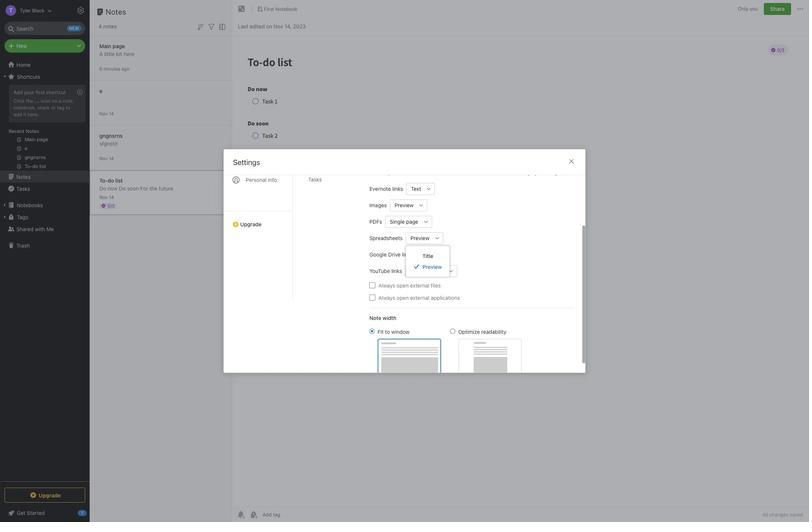 Task type: vqa. For each thing, say whether or not it's contained in the screenshot.
View Upgrade Options
no



Task type: describe. For each thing, give the bounding box(es) containing it.
nov 14 for gngnsrns
[[99, 156, 114, 161]]

or
[[51, 105, 56, 111]]

here.
[[28, 111, 39, 117]]

1 do from the left
[[99, 185, 106, 192]]

choose your default views for new links and attachments.
[[370, 170, 500, 176]]

tags
[[17, 214, 28, 220]]

are
[[515, 170, 522, 176]]

preview button for spreadsheets
[[406, 232, 431, 244]]

Fit to window radio
[[370, 329, 375, 334]]

title link
[[406, 251, 450, 261]]

0/3
[[108, 203, 115, 209]]

text button
[[406, 183, 423, 195]]

external for applications
[[410, 295, 430, 301]]

stack
[[38, 105, 50, 111]]

home link
[[0, 59, 90, 71]]

notes inside note list element
[[106, 7, 126, 16]]

recent notes
[[9, 128, 39, 134]]

for
[[431, 170, 437, 176]]

tab list containing personal info
[[224, 102, 293, 300]]

optimize
[[458, 329, 480, 335]]

icon
[[41, 98, 50, 104]]

shortcuts button
[[0, 71, 89, 83]]

page for main
[[113, 43, 125, 49]]

pdfs
[[370, 219, 382, 225]]

to-do list
[[99, 177, 123, 184]]

links left and at the right top
[[449, 170, 459, 176]]

trash
[[16, 242, 30, 249]]

new
[[438, 170, 447, 176]]

new button
[[4, 39, 85, 53]]

last
[[238, 23, 248, 29]]

notes link
[[0, 171, 89, 183]]

nov 14 for e
[[99, 111, 114, 116]]

open for always open external files
[[397, 282, 409, 289]]

small preview button
[[405, 265, 445, 277]]

add tag image
[[249, 510, 258, 519]]

sfgnsfd
[[99, 140, 117, 147]]

preview
[[425, 268, 444, 274]]

notebooks link
[[0, 199, 89, 211]]

note,
[[63, 98, 74, 104]]

readability
[[481, 329, 507, 335]]

me
[[46, 226, 54, 232]]

tasks button
[[0, 183, 89, 195]]

expand notebooks image
[[2, 202, 8, 208]]

to-
[[99, 177, 108, 184]]

all changes saved
[[763, 512, 803, 518]]

little
[[104, 51, 115, 57]]

gngnsrns sfgnsfd
[[99, 132, 123, 147]]

add a reminder image
[[237, 510, 245, 519]]

small preview
[[410, 268, 444, 274]]

note list element
[[90, 0, 232, 522]]

3 14 from the top
[[109, 194, 114, 200]]

files
[[431, 282, 441, 289]]

edited
[[250, 23, 265, 29]]

info
[[268, 177, 277, 183]]

evernote
[[370, 186, 391, 192]]

tasks tab
[[302, 173, 358, 186]]

you
[[750, 6, 758, 12]]

6 minutes ago
[[99, 66, 129, 72]]

your for first
[[24, 89, 34, 95]]

always open external applications
[[379, 295, 460, 301]]

Always open external files checkbox
[[370, 282, 376, 288]]

links right drive
[[402, 251, 413, 258]]

Always open external applications checkbox
[[370, 295, 376, 301]]

saved
[[790, 512, 803, 518]]

single
[[390, 219, 405, 225]]

the inside group
[[26, 98, 33, 104]]

page for single
[[406, 219, 418, 225]]

do now do soon for the future
[[99, 185, 173, 192]]

with
[[35, 226, 45, 232]]

preview inside dropdown list menu
[[423, 264, 442, 270]]

changes
[[770, 512, 789, 518]]

width
[[383, 315, 397, 321]]

upgrade inside tab list
[[240, 221, 262, 228]]

youtube links
[[370, 268, 402, 274]]

settings image
[[76, 6, 85, 15]]

it
[[23, 111, 26, 117]]

attachments.
[[470, 170, 500, 176]]

new
[[16, 43, 27, 49]]

choose
[[370, 170, 387, 176]]

do
[[108, 177, 114, 184]]

4
[[99, 23, 102, 30]]

first notebook
[[264, 6, 298, 12]]

personal
[[246, 177, 267, 183]]

tasks inside tab
[[308, 176, 322, 183]]

small
[[410, 268, 423, 274]]

evernote links
[[370, 186, 403, 192]]

2 do from the left
[[119, 185, 126, 192]]

preview for spreadsheets
[[411, 235, 430, 241]]

notes inside group
[[26, 128, 39, 134]]

note
[[370, 315, 381, 321]]

Optimize readability radio
[[450, 329, 455, 334]]

always open external files
[[379, 282, 441, 289]]

on inside icon on a note, notebook, stack or tag to add it here.
[[52, 98, 57, 104]]

Choose default view option for Evernote links field
[[406, 183, 435, 195]]

to inside icon on a note, notebook, stack or tag to add it here.
[[66, 105, 70, 111]]

Choose default view option for Images field
[[390, 199, 428, 211]]

settings
[[233, 158, 260, 167]]

notebook,
[[13, 105, 36, 111]]

optimize readability
[[458, 329, 507, 335]]

fit to window
[[378, 329, 410, 335]]

views
[[417, 170, 429, 176]]

gngnsrns
[[99, 132, 123, 139]]

...
[[35, 98, 40, 104]]

expand tags image
[[2, 214, 8, 220]]

preview for images
[[395, 202, 414, 209]]

google
[[370, 251, 387, 258]]



Task type: locate. For each thing, give the bounding box(es) containing it.
close image
[[567, 157, 576, 166]]

option group containing fit to window
[[370, 328, 522, 375]]

1 14 from the top
[[109, 111, 114, 116]]

and
[[460, 170, 469, 176]]

notes up 'tasks' button
[[16, 174, 31, 180]]

links down drive
[[391, 268, 402, 274]]

text
[[411, 186, 421, 192]]

my
[[524, 170, 531, 176]]

2 vertical spatial preview
[[423, 264, 442, 270]]

14,
[[285, 23, 292, 29]]

add your first shortcut
[[13, 89, 66, 95]]

0 horizontal spatial do
[[99, 185, 106, 192]]

0 horizontal spatial to
[[66, 105, 70, 111]]

upgrade button inside tab list
[[224, 211, 293, 231]]

add
[[13, 89, 23, 95]]

2 always from the top
[[379, 295, 395, 301]]

tab list
[[224, 102, 293, 300]]

on
[[266, 23, 272, 29], [52, 98, 57, 104]]

1 horizontal spatial upgrade
[[240, 221, 262, 228]]

1 horizontal spatial your
[[388, 170, 398, 176]]

0 vertical spatial tasks
[[308, 176, 322, 183]]

1 vertical spatial your
[[388, 170, 398, 176]]

all
[[763, 512, 768, 518]]

e
[[99, 88, 102, 94]]

notes right recent
[[26, 128, 39, 134]]

0 horizontal spatial tasks
[[16, 186, 30, 192]]

1 horizontal spatial do
[[119, 185, 126, 192]]

do down list
[[119, 185, 126, 192]]

2 external from the top
[[410, 295, 430, 301]]

1 vertical spatial preview
[[411, 235, 430, 241]]

a
[[99, 51, 103, 57]]

nov down 'sfgnsfd'
[[99, 156, 108, 161]]

1 vertical spatial 14
[[109, 156, 114, 161]]

preview button
[[390, 199, 416, 211], [406, 232, 431, 244]]

first
[[264, 6, 274, 12]]

recent
[[9, 128, 24, 134]]

list
[[115, 177, 123, 184]]

tree
[[0, 59, 90, 481]]

the left ...
[[26, 98, 33, 104]]

tag
[[57, 105, 64, 111]]

only you
[[738, 6, 758, 12]]

Choose default view option for Spreadsheets field
[[406, 232, 443, 244]]

0 vertical spatial your
[[24, 89, 34, 95]]

title
[[423, 253, 433, 259]]

page up bit at left top
[[113, 43, 125, 49]]

1 horizontal spatial upgrade button
[[224, 211, 293, 231]]

youtube
[[370, 268, 390, 274]]

soon
[[127, 185, 139, 192]]

1 vertical spatial notes
[[26, 128, 39, 134]]

0 vertical spatial upgrade
[[240, 221, 262, 228]]

2 vertical spatial nov 14
[[99, 194, 114, 200]]

0 vertical spatial page
[[113, 43, 125, 49]]

1 vertical spatial external
[[410, 295, 430, 301]]

0 vertical spatial notes
[[106, 7, 126, 16]]

do
[[99, 185, 106, 192], [119, 185, 126, 192]]

14 for e
[[109, 111, 114, 116]]

0 vertical spatial the
[[26, 98, 33, 104]]

shared
[[16, 226, 34, 232]]

what
[[501, 170, 514, 176]]

default
[[399, 170, 415, 176]]

preview inside choose default view option for spreadsheets field
[[411, 235, 430, 241]]

what are my options?
[[501, 170, 552, 176]]

Search text field
[[10, 22, 80, 35]]

to inside "option group"
[[385, 329, 390, 335]]

your up click the ...
[[24, 89, 34, 95]]

nov inside the note window element
[[274, 23, 283, 29]]

on inside the note window element
[[266, 23, 272, 29]]

share button
[[764, 3, 791, 15]]

external down always open external files
[[410, 295, 430, 301]]

preview
[[395, 202, 414, 209], [411, 235, 430, 241], [423, 264, 442, 270]]

images
[[370, 202, 387, 209]]

0 vertical spatial upgrade button
[[224, 211, 293, 231]]

0 vertical spatial to
[[66, 105, 70, 111]]

click
[[13, 98, 25, 104]]

0 vertical spatial external
[[410, 282, 430, 289]]

2 14 from the top
[[109, 156, 114, 161]]

add
[[13, 111, 22, 117]]

open up always open external applications at the bottom of page
[[397, 282, 409, 289]]

notebook
[[275, 6, 298, 12]]

tasks inside button
[[16, 186, 30, 192]]

preview button down single page field on the top of page
[[406, 232, 431, 244]]

open down always open external files
[[397, 295, 409, 301]]

open
[[397, 282, 409, 289], [397, 295, 409, 301]]

0 vertical spatial 14
[[109, 111, 114, 116]]

0 horizontal spatial the
[[26, 98, 33, 104]]

0 horizontal spatial page
[[113, 43, 125, 49]]

3 nov 14 from the top
[[99, 194, 114, 200]]

1 open from the top
[[397, 282, 409, 289]]

1 vertical spatial preview button
[[406, 232, 431, 244]]

2 open from the top
[[397, 295, 409, 301]]

1 horizontal spatial the
[[150, 185, 157, 192]]

0 horizontal spatial on
[[52, 98, 57, 104]]

always right always open external applications checkbox
[[379, 295, 395, 301]]

14
[[109, 111, 114, 116], [109, 156, 114, 161], [109, 194, 114, 200]]

applications
[[431, 295, 460, 301]]

14 for gngnsrns
[[109, 156, 114, 161]]

1 horizontal spatial on
[[266, 23, 272, 29]]

first notebook button
[[255, 4, 300, 14]]

minutes
[[104, 66, 120, 72]]

your
[[24, 89, 34, 95], [388, 170, 398, 176]]

tree containing home
[[0, 59, 90, 481]]

your inside group
[[24, 89, 34, 95]]

preview button for images
[[390, 199, 416, 211]]

option group
[[370, 328, 522, 375]]

Choose default view option for YouTube links field
[[405, 265, 457, 277]]

1 horizontal spatial page
[[406, 219, 418, 225]]

4 notes
[[99, 23, 117, 30]]

do down to-
[[99, 185, 106, 192]]

nov 14
[[99, 111, 114, 116], [99, 156, 114, 161], [99, 194, 114, 200]]

upgrade button
[[224, 211, 293, 231], [4, 488, 85, 503]]

1 vertical spatial on
[[52, 98, 57, 104]]

0 vertical spatial preview
[[395, 202, 414, 209]]

notes
[[103, 23, 117, 30]]

personal info
[[246, 177, 277, 183]]

1 vertical spatial upgrade
[[39, 492, 61, 499]]

page
[[113, 43, 125, 49], [406, 219, 418, 225]]

0 vertical spatial on
[[266, 23, 272, 29]]

dropdown list menu
[[406, 251, 450, 272]]

1 horizontal spatial to
[[385, 329, 390, 335]]

always right always open external files option
[[379, 282, 395, 289]]

1 vertical spatial always
[[379, 295, 395, 301]]

external up always open external applications at the bottom of page
[[410, 282, 430, 289]]

14 up 0/3
[[109, 194, 114, 200]]

nov 14 up the gngnsrns
[[99, 111, 114, 116]]

group containing add your first shortcut
[[0, 83, 89, 174]]

notes up notes
[[106, 7, 126, 16]]

0 horizontal spatial upgrade button
[[4, 488, 85, 503]]

on left a
[[52, 98, 57, 104]]

nov 14 down 'sfgnsfd'
[[99, 156, 114, 161]]

open for always open external applications
[[397, 295, 409, 301]]

upgrade
[[240, 221, 262, 228], [39, 492, 61, 499]]

now
[[108, 185, 118, 192]]

nov left 14,
[[274, 23, 283, 29]]

links left text button
[[392, 186, 403, 192]]

single page
[[390, 219, 418, 225]]

2 vertical spatial notes
[[16, 174, 31, 180]]

1 vertical spatial nov 14
[[99, 156, 114, 161]]

14 up the gngnsrns
[[109, 111, 114, 116]]

nov 14 up 0/3
[[99, 194, 114, 200]]

only
[[738, 6, 749, 12]]

the inside note list element
[[150, 185, 157, 192]]

icon on a note, notebook, stack or tag to add it here.
[[13, 98, 74, 117]]

0 horizontal spatial upgrade
[[39, 492, 61, 499]]

to down note,
[[66, 105, 70, 111]]

nov down e
[[99, 111, 108, 116]]

0 vertical spatial always
[[379, 282, 395, 289]]

note window element
[[232, 0, 809, 522]]

main
[[99, 43, 111, 49]]

1 always from the top
[[379, 282, 395, 289]]

on right edited
[[266, 23, 272, 29]]

1 vertical spatial page
[[406, 219, 418, 225]]

preview inside field
[[395, 202, 414, 209]]

single page button
[[385, 216, 420, 228]]

shared with me link
[[0, 223, 89, 235]]

for
[[140, 185, 148, 192]]

0 vertical spatial nov 14
[[99, 111, 114, 116]]

Choose default view option for PDFs field
[[385, 216, 432, 228]]

None search field
[[10, 22, 80, 35]]

external for files
[[410, 282, 430, 289]]

page inside button
[[406, 219, 418, 225]]

14 down 'sfgnsfd'
[[109, 156, 114, 161]]

1 vertical spatial open
[[397, 295, 409, 301]]

trash link
[[0, 240, 89, 251]]

to
[[66, 105, 70, 111], [385, 329, 390, 335]]

2 vertical spatial 14
[[109, 194, 114, 200]]

page right single
[[406, 219, 418, 225]]

page inside "main page a little bit here"
[[113, 43, 125, 49]]

note width
[[370, 315, 397, 321]]

last edited on nov 14, 2023
[[238, 23, 306, 29]]

group
[[0, 83, 89, 174]]

share
[[770, 6, 785, 12]]

spreadsheets
[[370, 235, 403, 241]]

1 vertical spatial tasks
[[16, 186, 30, 192]]

window
[[391, 329, 410, 335]]

bit
[[116, 51, 122, 57]]

to right fit
[[385, 329, 390, 335]]

fit
[[378, 329, 384, 335]]

a
[[59, 98, 61, 104]]

1 external from the top
[[410, 282, 430, 289]]

1 horizontal spatial tasks
[[308, 176, 322, 183]]

0 vertical spatial preview button
[[390, 199, 416, 211]]

here
[[124, 51, 134, 57]]

always for always open external applications
[[379, 295, 395, 301]]

0 vertical spatial open
[[397, 282, 409, 289]]

home
[[16, 61, 31, 68]]

tags button
[[0, 211, 89, 223]]

0 horizontal spatial your
[[24, 89, 34, 95]]

always for always open external files
[[379, 282, 395, 289]]

Note Editor text field
[[232, 36, 809, 507]]

expand note image
[[237, 4, 246, 13]]

1 vertical spatial to
[[385, 329, 390, 335]]

tasks
[[308, 176, 322, 183], [16, 186, 30, 192]]

2 nov 14 from the top
[[99, 156, 114, 161]]

1 vertical spatial upgrade button
[[4, 488, 85, 503]]

links
[[449, 170, 459, 176], [392, 186, 403, 192], [402, 251, 413, 258], [391, 268, 402, 274]]

nov up 0/3
[[99, 194, 108, 200]]

drive
[[388, 251, 401, 258]]

your for default
[[388, 170, 398, 176]]

1 vertical spatial the
[[150, 185, 157, 192]]

the right for
[[150, 185, 157, 192]]

your left default
[[388, 170, 398, 176]]

1 nov 14 from the top
[[99, 111, 114, 116]]

options?
[[532, 170, 552, 176]]

preview button up single page button
[[390, 199, 416, 211]]

shortcut
[[46, 89, 66, 95]]



